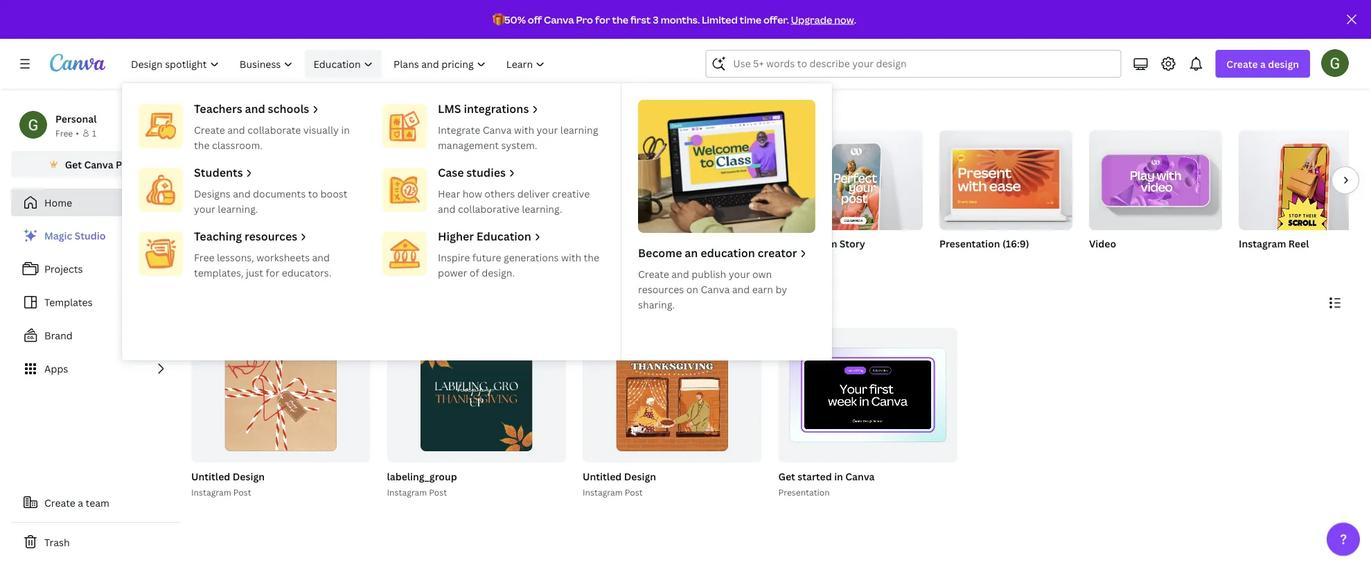 Task type: vqa. For each thing, say whether or not it's contained in the screenshot.
the topmost in
yes



Task type: locate. For each thing, give the bounding box(es) containing it.
canva inside create and publish your own resources on canva and earn by sharing.
[[701, 282, 730, 296]]

a left design
[[1261, 57, 1266, 70]]

doc group
[[191, 131, 324, 268]]

free left the •
[[55, 127, 73, 139]]

1 horizontal spatial free
[[194, 251, 215, 264]]

pro right off
[[576, 13, 593, 26]]

0 horizontal spatial for
[[266, 266, 280, 279]]

labeling_group
[[387, 470, 457, 483]]

0 horizontal spatial untitled
[[191, 470, 230, 483]]

0 horizontal spatial your
[[194, 202, 215, 215]]

limited
[[702, 13, 738, 26]]

design for first untitled design button from the right
[[624, 470, 656, 483]]

presentation down started on the right
[[779, 487, 830, 498]]

create left design
[[1227, 57, 1259, 70]]

2 untitled design instagram post from the left
[[583, 470, 656, 498]]

12
[[353, 447, 361, 456]]

1 untitled design button from the left
[[191, 468, 265, 486]]

the left first
[[612, 13, 629, 26]]

1 horizontal spatial learning.
[[522, 202, 563, 215]]

education
[[314, 57, 361, 70], [477, 229, 532, 244]]

case studies
[[438, 165, 506, 180]]

0 vertical spatial with
[[514, 123, 535, 136]]

magic
[[44, 229, 72, 242]]

in right started on the right
[[835, 470, 844, 483]]

your down designs
[[194, 202, 215, 215]]

pro inside get canva pro button
[[116, 158, 132, 171]]

0 horizontal spatial the
[[194, 138, 210, 151]]

free down doc
[[194, 251, 215, 264]]

group
[[790, 125, 923, 239], [940, 125, 1073, 230], [1090, 125, 1223, 230], [1239, 125, 1372, 239], [191, 131, 324, 230], [341, 131, 474, 230], [491, 131, 624, 230], [641, 131, 774, 230]]

learning. up teaching resources
[[218, 202, 258, 215]]

a for design
[[1261, 57, 1266, 70]]

(landscape)
[[711, 237, 769, 250]]

print products button
[[897, 9, 955, 81]]

learning. down deliver
[[522, 202, 563, 215]]

1 horizontal spatial design
[[624, 470, 656, 483]]

for right just
[[266, 266, 280, 279]]

0 vertical spatial in
[[341, 123, 350, 136]]

1 horizontal spatial 1
[[334, 447, 338, 456]]

free lessons, worksheets and templates, just for educators.
[[194, 251, 332, 279]]

0 horizontal spatial to
[[288, 103, 301, 120]]

your
[[537, 123, 558, 136], [194, 202, 215, 215], [729, 267, 750, 280]]

1080 × 1920 px button
[[790, 254, 864, 268]]

with
[[514, 123, 535, 136], [562, 251, 582, 264]]

1 horizontal spatial education
[[477, 229, 532, 244]]

0 horizontal spatial presentation
[[779, 487, 830, 498]]

1 horizontal spatial to
[[308, 187, 318, 200]]

months.
[[661, 13, 700, 26]]

in inside get started in canva presentation
[[835, 470, 844, 483]]

1 horizontal spatial of
[[470, 266, 480, 279]]

create a design
[[1227, 57, 1300, 70]]

create inside create and publish your own resources on canva and earn by sharing.
[[638, 267, 670, 280]]

1 vertical spatial in
[[835, 470, 844, 483]]

hear
[[438, 187, 460, 200]]

and right designs
[[233, 187, 251, 200]]

untitled design button
[[191, 468, 265, 486], [583, 468, 656, 486]]

0 horizontal spatial free
[[55, 127, 73, 139]]

.
[[855, 13, 857, 26]]

0 horizontal spatial get
[[65, 158, 82, 171]]

canva down publish
[[701, 282, 730, 296]]

1 vertical spatial education
[[477, 229, 532, 244]]

docs button
[[521, 9, 554, 81]]

canva right off
[[544, 13, 574, 26]]

0 vertical spatial presentation
[[940, 237, 1001, 250]]

1 learning. from the left
[[218, 202, 258, 215]]

the down (square)
[[584, 251, 600, 264]]

and up educators.
[[312, 251, 330, 264]]

instagram reel
[[1239, 237, 1310, 250]]

create down you
[[194, 123, 225, 136]]

get inside get started in canva presentation
[[779, 470, 796, 483]]

students
[[194, 165, 243, 180]]

for
[[595, 13, 610, 26], [266, 266, 280, 279]]

1 vertical spatial get
[[779, 470, 796, 483]]

0 horizontal spatial design
[[233, 470, 265, 483]]

0 horizontal spatial education
[[314, 57, 361, 70]]

1 horizontal spatial the
[[584, 251, 600, 264]]

of left 12
[[340, 447, 351, 456]]

your inside create and publish your own resources on canva and earn by sharing.
[[729, 267, 750, 280]]

1 horizontal spatial untitled design instagram post
[[583, 470, 656, 498]]

and
[[245, 101, 265, 116], [228, 123, 245, 136], [233, 187, 251, 200], [438, 202, 456, 215], [312, 251, 330, 264], [672, 267, 690, 280], [733, 282, 750, 296]]

to left boost
[[308, 187, 318, 200]]

2 vertical spatial your
[[729, 267, 750, 280]]

resources up sharing.
[[638, 282, 684, 296]]

resources
[[245, 229, 298, 244], [638, 282, 684, 296]]

0 vertical spatial the
[[612, 13, 629, 26]]

1 vertical spatial your
[[194, 202, 215, 215]]

create and publish your own resources on canva and earn by sharing.
[[638, 267, 788, 311]]

how
[[463, 187, 482, 200]]

1 horizontal spatial pro
[[576, 13, 593, 26]]

1 vertical spatial to
[[308, 187, 318, 200]]

schools
[[268, 101, 309, 116]]

pro up home link
[[116, 158, 132, 171]]

canva inside get canva pro button
[[84, 158, 113, 171]]

create inside create a design dropdown button
[[1227, 57, 1259, 70]]

teaching resources
[[194, 229, 298, 244]]

1 vertical spatial resources
[[638, 282, 684, 296]]

0 vertical spatial your
[[537, 123, 558, 136]]

and up classroom.
[[228, 123, 245, 136]]

create
[[1227, 57, 1259, 70], [194, 123, 225, 136], [638, 267, 670, 280], [44, 496, 75, 509]]

you
[[460, 58, 475, 70]]

free
[[55, 127, 73, 139], [194, 251, 215, 264]]

post inside labeling_group instagram post
[[429, 487, 447, 498]]

education up future on the top of page
[[477, 229, 532, 244]]

presentation inside group
[[940, 237, 1001, 250]]

1 vertical spatial presentation
[[779, 487, 830, 498]]

just
[[246, 266, 263, 279]]

your for become an education creator
[[729, 267, 750, 280]]

for inside "free lessons, worksheets and templates, just for educators."
[[266, 266, 280, 279]]

1 horizontal spatial resources
[[638, 282, 684, 296]]

resources up worksheets
[[245, 229, 298, 244]]

inspire
[[438, 251, 470, 264]]

and inside "free lessons, worksheets and templates, just for educators."
[[312, 251, 330, 264]]

0 horizontal spatial 1
[[92, 127, 97, 139]]

1 vertical spatial a
[[78, 496, 83, 509]]

with inside the inspire future generations with the power of design.
[[562, 251, 582, 264]]

pro
[[576, 13, 593, 26], [116, 158, 132, 171]]

brand link
[[11, 322, 180, 349]]

1 horizontal spatial untitled
[[583, 470, 622, 483]]

to inside designs and documents to boost your learning.
[[308, 187, 318, 200]]

with up "system."
[[514, 123, 535, 136]]

canva inside integrate canva with your learning management system.
[[483, 123, 512, 136]]

to for boost
[[308, 187, 318, 200]]

1 right the •
[[92, 127, 97, 139]]

1 horizontal spatial get
[[779, 470, 796, 483]]

a inside dropdown button
[[1261, 57, 1266, 70]]

2 vertical spatial the
[[584, 251, 600, 264]]

1 design from the left
[[233, 470, 265, 483]]

presentation
[[940, 237, 1001, 250], [779, 487, 830, 498]]

by
[[776, 282, 788, 296]]

earn
[[753, 282, 774, 296]]

0 vertical spatial resources
[[245, 229, 298, 244]]

now
[[835, 13, 855, 26]]

top level navigation element
[[122, 50, 833, 360]]

a inside button
[[78, 496, 83, 509]]

0 horizontal spatial with
[[514, 123, 535, 136]]

1 vertical spatial for
[[266, 266, 280, 279]]

1 vertical spatial 1
[[334, 447, 338, 456]]

your up "system."
[[537, 123, 558, 136]]

0 vertical spatial education
[[314, 57, 361, 70]]

educators.
[[282, 266, 332, 279]]

create left team at the left
[[44, 496, 75, 509]]

0 vertical spatial pro
[[576, 13, 593, 26]]

1 horizontal spatial with
[[562, 251, 582, 264]]

get down the •
[[65, 158, 82, 171]]

1 horizontal spatial in
[[835, 470, 844, 483]]

your left the own
[[729, 267, 750, 280]]

2 learning. from the left
[[522, 202, 563, 215]]

1 horizontal spatial for
[[595, 13, 610, 26]]

trash
[[44, 536, 70, 549]]

1 horizontal spatial presentation
[[940, 237, 1001, 250]]

whiteboard group
[[341, 131, 474, 268]]

a left team at the left
[[78, 496, 83, 509]]

to left try... in the top of the page
[[288, 103, 301, 120]]

0 vertical spatial to
[[288, 103, 301, 120]]

🎁
[[493, 13, 503, 26]]

create inside create and collaborate visually in the classroom.
[[194, 123, 225, 136]]

of
[[470, 266, 480, 279], [340, 447, 351, 456]]

you
[[191, 103, 214, 120]]

you might want to try...
[[191, 103, 331, 120]]

get inside button
[[65, 158, 82, 171]]

1 horizontal spatial your
[[537, 123, 558, 136]]

create down become
[[638, 267, 670, 280]]

free inside "free lessons, worksheets and templates, just for educators."
[[194, 251, 215, 264]]

0 vertical spatial a
[[1261, 57, 1266, 70]]

sharing.
[[638, 298, 675, 311]]

list
[[11, 222, 180, 383]]

videos
[[834, 58, 862, 70]]

1 vertical spatial pro
[[116, 158, 132, 171]]

0 horizontal spatial a
[[78, 496, 83, 509]]

instagram reel group
[[1239, 125, 1372, 268]]

others
[[485, 187, 515, 200]]

get started in canva presentation
[[779, 470, 875, 498]]

get left started on the right
[[779, 470, 796, 483]]

0 vertical spatial of
[[470, 266, 480, 279]]

1 horizontal spatial a
[[1261, 57, 1266, 70]]

gary orlando image
[[1322, 49, 1350, 77]]

magic studio link
[[11, 222, 180, 250]]

of down future on the top of page
[[470, 266, 480, 279]]

post
[[541, 237, 561, 250], [688, 237, 709, 250], [233, 487, 251, 498], [429, 487, 447, 498], [625, 487, 643, 498]]

generations
[[504, 251, 559, 264]]

for you
[[445, 58, 475, 70]]

in right visually
[[341, 123, 350, 136]]

education inside popup button
[[314, 57, 361, 70]]

1 vertical spatial free
[[194, 251, 215, 264]]

try...
[[304, 103, 331, 120]]

canva right started on the right
[[846, 470, 875, 483]]

2 horizontal spatial your
[[729, 267, 750, 280]]

for you button
[[443, 9, 477, 81]]

with down (square)
[[562, 251, 582, 264]]

presentation left (16:9)
[[940, 237, 1001, 250]]

education up try... in the top of the page
[[314, 57, 361, 70]]

lms integrations
[[438, 101, 529, 116]]

and inside create and collaborate visually in the classroom.
[[228, 123, 245, 136]]

0 horizontal spatial untitled design instagram post
[[191, 470, 265, 498]]

1 vertical spatial of
[[340, 447, 351, 456]]

become an education creator
[[638, 245, 798, 260]]

social media
[[745, 58, 796, 70]]

visually
[[303, 123, 339, 136]]

0 horizontal spatial learning.
[[218, 202, 258, 215]]

0 vertical spatial free
[[55, 127, 73, 139]]

0 horizontal spatial resources
[[245, 229, 298, 244]]

reel
[[1289, 237, 1310, 250]]

teachers and schools
[[194, 101, 309, 116]]

resources inside create and publish your own resources on canva and earn by sharing.
[[638, 282, 684, 296]]

None search field
[[706, 50, 1122, 78]]

presentation inside get started in canva presentation
[[779, 487, 830, 498]]

the up students
[[194, 138, 210, 151]]

create inside create a team button
[[44, 496, 75, 509]]

instagram post (square) group
[[491, 131, 624, 268]]

facebook post (landscape) group
[[641, 131, 774, 268]]

labeling_group button
[[387, 468, 457, 486]]

canva up home link
[[84, 158, 113, 171]]

and down hear
[[438, 202, 456, 215]]

1 left 12
[[334, 447, 338, 456]]

canva down integrations
[[483, 123, 512, 136]]

1 vertical spatial the
[[194, 138, 210, 151]]

2 design from the left
[[624, 470, 656, 483]]

instagram inside instagram reel group
[[1239, 237, 1287, 250]]

integrate
[[438, 123, 481, 136]]

higher
[[438, 229, 474, 244]]

0 horizontal spatial pro
[[116, 158, 132, 171]]

templates
[[44, 296, 93, 309]]

get canva pro button
[[11, 151, 180, 177]]

to
[[288, 103, 301, 120], [308, 187, 318, 200]]

your inside integrate canva with your learning management system.
[[537, 123, 558, 136]]

offer.
[[764, 13, 789, 26]]

for left first
[[595, 13, 610, 26]]

instagram inside instagram story 1080 × 1920 px
[[790, 237, 838, 250]]

3
[[653, 13, 659, 26]]

1 for 1 of 12
[[334, 447, 338, 456]]

0 horizontal spatial in
[[341, 123, 350, 136]]

collaborate
[[248, 123, 301, 136]]

0 horizontal spatial untitled design button
[[191, 468, 265, 486]]

0 vertical spatial get
[[65, 158, 82, 171]]

0 vertical spatial 1
[[92, 127, 97, 139]]

design
[[233, 470, 265, 483], [624, 470, 656, 483]]

1 horizontal spatial untitled design button
[[583, 468, 656, 486]]

1 vertical spatial with
[[562, 251, 582, 264]]

whiteboard
[[341, 237, 397, 250]]

presentations
[[665, 58, 721, 70]]



Task type: describe. For each thing, give the bounding box(es) containing it.
2 untitled from the left
[[583, 470, 622, 483]]

learning. inside hear how others deliver creative and collaborative learning.
[[522, 202, 563, 215]]

create for create and publish your own resources on canva and earn by sharing.
[[638, 267, 670, 280]]

home
[[44, 196, 72, 209]]

1 for 1
[[92, 127, 97, 139]]

upgrade now button
[[791, 13, 855, 26]]

facebook
[[641, 237, 686, 250]]

with inside integrate canva with your learning management system.
[[514, 123, 535, 136]]

learning. inside designs and documents to boost your learning.
[[218, 202, 258, 215]]

create a design button
[[1216, 50, 1311, 78]]

deliver
[[518, 187, 550, 200]]

projects
[[44, 262, 83, 276]]

video group
[[1090, 125, 1223, 268]]

upgrade
[[791, 13, 833, 26]]

off
[[528, 13, 542, 26]]

an
[[685, 245, 698, 260]]

free for free •
[[55, 127, 73, 139]]

lessons,
[[217, 251, 254, 264]]

future
[[473, 251, 502, 264]]

Search search field
[[734, 51, 1094, 77]]

templates,
[[194, 266, 244, 279]]

group for doc
[[191, 131, 324, 230]]

magic studio
[[44, 229, 106, 242]]

apps link
[[11, 355, 180, 383]]

social media button
[[745, 9, 796, 81]]

apps
[[44, 362, 68, 375]]

0 horizontal spatial of
[[340, 447, 351, 456]]

lms
[[438, 101, 461, 116]]

group for whiteboard
[[341, 131, 474, 230]]

group for presentation (16:9)
[[940, 125, 1073, 230]]

teaching
[[194, 229, 242, 244]]

teachers
[[194, 101, 242, 116]]

the inside the inspire future generations with the power of design.
[[584, 251, 600, 264]]

collaborative
[[458, 202, 520, 215]]

group for instagram story
[[790, 125, 923, 239]]

design for first untitled design button
[[233, 470, 265, 483]]

classroom.
[[212, 138, 263, 151]]

power
[[438, 266, 468, 279]]

videos button
[[832, 9, 865, 81]]

a for team
[[78, 496, 83, 509]]

studies
[[467, 165, 506, 180]]

×
[[813, 255, 817, 267]]

team
[[86, 496, 109, 509]]

list containing magic studio
[[11, 222, 180, 383]]

worksheets
[[257, 251, 310, 264]]

personal
[[55, 112, 97, 125]]

the inside create and collaborate visually in the classroom.
[[194, 138, 210, 151]]

and inside designs and documents to boost your learning.
[[233, 187, 251, 200]]

become
[[638, 245, 682, 260]]

education menu
[[122, 83, 833, 360]]

•
[[76, 127, 79, 139]]

social
[[745, 58, 769, 70]]

group for instagram post (square)
[[491, 131, 624, 230]]

higher education
[[438, 229, 532, 244]]

presentations button
[[665, 9, 721, 81]]

and left earn
[[733, 282, 750, 296]]

templates link
[[11, 288, 180, 316]]

publish
[[692, 267, 727, 280]]

inspire future generations with the power of design.
[[438, 251, 600, 279]]

to for try...
[[288, 103, 301, 120]]

get canva pro
[[65, 158, 132, 171]]

presentation (16:9) group
[[940, 125, 1073, 268]]

group for instagram reel
[[1239, 125, 1372, 239]]

2 untitled design button from the left
[[583, 468, 656, 486]]

your inside designs and documents to boost your learning.
[[194, 202, 215, 215]]

instagram inside instagram post (square) group
[[491, 237, 538, 250]]

want
[[255, 103, 285, 120]]

case
[[438, 165, 464, 180]]

media
[[771, 58, 796, 70]]

group for facebook post (landscape)
[[641, 131, 774, 230]]

integrate canva with your learning management system.
[[438, 123, 599, 151]]

education inside "menu"
[[477, 229, 532, 244]]

get for get canva pro
[[65, 158, 82, 171]]

1 untitled from the left
[[191, 470, 230, 483]]

print products
[[897, 58, 955, 70]]

creator
[[758, 245, 798, 260]]

of inside the inspire future generations with the power of design.
[[470, 266, 480, 279]]

first
[[631, 13, 651, 26]]

creative
[[552, 187, 590, 200]]

labeling_group instagram post
[[387, 470, 457, 498]]

design
[[1269, 57, 1300, 70]]

(square)
[[564, 237, 604, 250]]

learning
[[561, 123, 599, 136]]

instagram inside labeling_group instagram post
[[387, 487, 427, 498]]

canva inside get started in canva presentation
[[846, 470, 875, 483]]

trash link
[[11, 528, 180, 556]]

create for create a design
[[1227, 57, 1259, 70]]

and up on
[[672, 267, 690, 280]]

story
[[840, 237, 866, 250]]

and inside hear how others deliver creative and collaborative learning.
[[438, 202, 456, 215]]

create a team button
[[11, 489, 180, 516]]

instagram story group
[[790, 125, 923, 268]]

time
[[740, 13, 762, 26]]

home link
[[11, 189, 180, 216]]

docs
[[527, 58, 548, 70]]

50%
[[505, 13, 526, 26]]

create for create a team
[[44, 496, 75, 509]]

1 untitled design instagram post from the left
[[191, 470, 265, 498]]

integrations
[[464, 101, 529, 116]]

in inside create and collaborate visually in the classroom.
[[341, 123, 350, 136]]

documents
[[253, 187, 306, 200]]

brand
[[44, 329, 73, 342]]

management
[[438, 138, 499, 151]]

free for free lessons, worksheets and templates, just for educators.
[[194, 251, 215, 264]]

your for lms integrations
[[537, 123, 558, 136]]

0 vertical spatial for
[[595, 13, 610, 26]]

doc
[[191, 237, 210, 250]]

print
[[897, 58, 916, 70]]

1920
[[819, 255, 839, 267]]

get for get started in canva presentation
[[779, 470, 796, 483]]

and up collaborate
[[245, 101, 265, 116]]

🎁 50% off canva pro for the first 3 months. limited time offer. upgrade now .
[[493, 13, 857, 26]]

2 horizontal spatial the
[[612, 13, 629, 26]]

facebook post (landscape)
[[641, 237, 769, 250]]

education button
[[305, 50, 382, 78]]

create for create and collaborate visually in the classroom.
[[194, 123, 225, 136]]

instagram story 1080 × 1920 px
[[790, 237, 866, 267]]

(16:9)
[[1003, 237, 1030, 250]]



